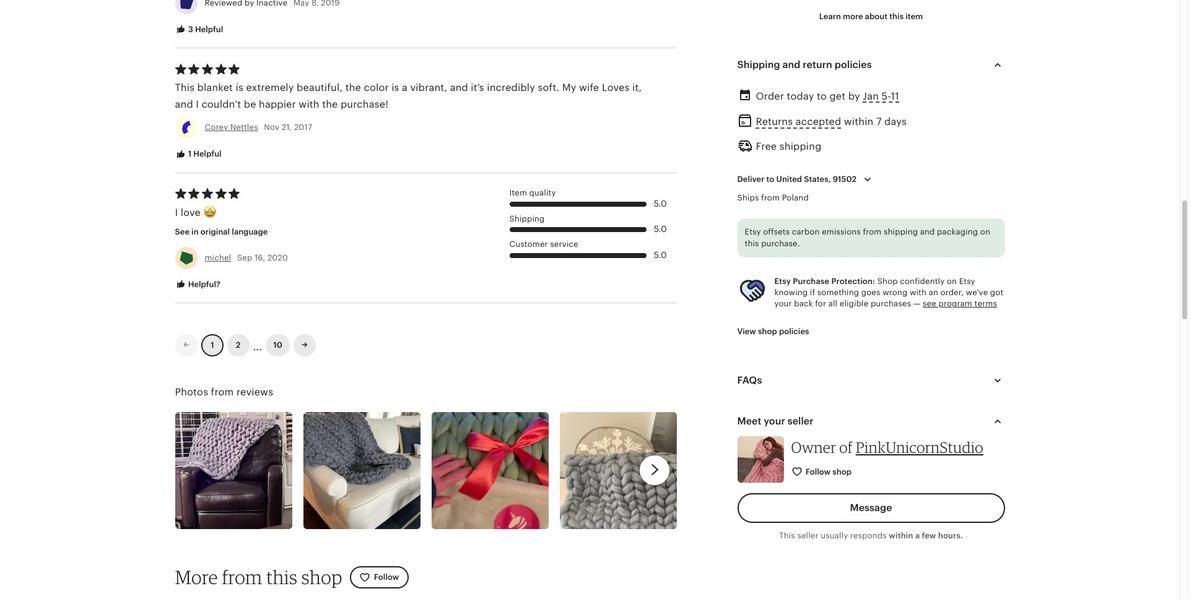 Task type: vqa. For each thing, say whether or not it's contained in the screenshot.
the at to the right
no



Task type: describe. For each thing, give the bounding box(es) containing it.
you down made
[[872, 136, 890, 147]]

yarn
[[812, 355, 833, 366]]

0 vertical spatial super
[[737, 321, 766, 333]]

1 vertical spatial touch
[[880, 169, 908, 181]]

to right the today
[[817, 90, 827, 102]]

203
[[859, 456, 878, 467]]

x left 254
[[864, 422, 869, 434]]

couldn't
[[202, 99, 241, 110]]

2 vertical spatial get
[[962, 270, 978, 282]]

to down offsets
[[761, 237, 770, 249]]

and left the it's
[[450, 82, 468, 93]]

a up do
[[901, 254, 906, 265]]

item quality
[[509, 188, 556, 198]]

take
[[975, 220, 996, 232]]

see
[[175, 227, 190, 236]]

0 horizontal spatial get
[[830, 90, 846, 102]]

on inside etsy offsets carbon emissions from shipping and packaging on this purchase.
[[980, 227, 990, 236]]

- left high
[[812, 338, 816, 350]]

1 vertical spatial seller
[[797, 532, 819, 541]]

nettles
[[230, 123, 258, 132]]

cm) inside you can choose from many different sizes and colors: 100 x 100 inches (254 cm x 254 cm) - huge blanket
[[892, 422, 911, 434]]

to left every
[[774, 169, 784, 181]]

etsy purchase protection:
[[774, 277, 875, 286]]

nov
[[264, 123, 279, 132]]

photos from reviews
[[175, 387, 273, 399]]

or up just
[[779, 85, 789, 97]]

a down loved
[[870, 68, 875, 80]]

this seller usually responds within a few hours.
[[779, 532, 963, 541]]

item
[[906, 12, 923, 21]]

213
[[858, 506, 874, 518]]

with up reason
[[882, 85, 903, 97]]

and inside you can choose from many different sizes and colors: 100 x 100 inches (254 cm x 254 cm) - huge blanket
[[941, 405, 959, 417]]

for up don't
[[819, 52, 833, 63]]

blanket inside 72 x 84 inches (183 cm x 213 cm) - california king size bed blanket
[[759, 523, 794, 535]]

x right 72
[[751, 506, 757, 518]]

blanket inside the this blanket is extremely beautiful, the color is a vibrant, and it's incredibly soft. my wife loves it, and i couldn't be happier with the purchase!
[[197, 82, 233, 93]]

you!
[[737, 287, 758, 299]]

0 vertical spatial touch
[[892, 136, 920, 147]]

knitting
[[737, 371, 774, 383]]

wool
[[917, 338, 940, 350]]

0 vertical spatial something
[[905, 85, 957, 97]]

color inside the this blanket is extremely beautiful, the color is a vibrant, and it's incredibly soft. my wife loves it, and i couldn't be happier with the purchase!
[[364, 82, 389, 93]]

usually
[[821, 532, 848, 541]]

if
[[810, 288, 815, 297]]

see in original language
[[175, 227, 268, 236]]

few
[[922, 532, 936, 541]]

- right yarn at the bottom right
[[836, 355, 839, 366]]

vibrant,
[[410, 82, 447, 93]]

from for this
[[222, 566, 262, 589]]

(193
[[810, 456, 830, 467]]

it's
[[737, 52, 751, 63]]

1 for 1
[[210, 341, 214, 350]]

follow button
[[350, 566, 408, 589]]

0 horizontal spatial love
[[181, 207, 201, 218]]

states,
[[804, 174, 831, 184]]

order,
[[940, 288, 964, 297]]

sophistication
[[758, 186, 826, 198]]

days
[[884, 116, 907, 128]]

2 vertical spatial it
[[981, 270, 987, 282]]

made
[[865, 119, 892, 131]]

this inside dropdown button
[[890, 12, 904, 21]]

helpful for 1 helpful
[[193, 149, 222, 159]]

policies inside view shop policies button
[[779, 327, 809, 337]]

you
[[737, 405, 755, 417]]

you inside the blanket is available in multiple colors. please take a look to the the last pictures and choose your favorite color. if you would like to get it in a different color or shade just let us know and we'll do our best to get it for you!
[[777, 254, 794, 265]]

etsy for etsy purchase protection:
[[774, 277, 791, 286]]

and down deliver
[[737, 186, 755, 198]]

message button
[[737, 494, 1005, 523]]

wrong
[[883, 288, 908, 297]]

loves
[[602, 82, 630, 93]]

the down carbon
[[792, 237, 807, 249]]

policies inside shipping and return policies dropdown button
[[835, 59, 872, 71]]

a right take
[[998, 220, 1004, 232]]

ships from poland
[[737, 193, 809, 202]]

and up home.
[[832, 153, 850, 164]]

0 vertical spatial chunky
[[769, 321, 804, 333]]

item
[[509, 188, 527, 198]]

to up nice at the right
[[961, 68, 971, 80]]

this for this seller usually responds within a few hours.
[[779, 532, 795, 541]]

program
[[939, 299, 972, 309]]

etsy inside shop confidently on etsy knowing if something goes wrong with an order, we've got your back for all eligible purchases —
[[959, 277, 975, 286]]

the up the 'purchase!'
[[345, 82, 361, 93]]

will
[[853, 153, 869, 164]]

owner of <a href='https://www.etsy.com/ca/shop/pinkunicornstudio?ref=l2-about-shopname' class='wt-text-link'>pinkunicornstudio</a> image
[[737, 436, 784, 483]]

customer service
[[509, 240, 578, 249]]

sep
[[237, 253, 252, 262]]

or inside the blanket is available in multiple colors. please take a look to the the last pictures and choose your favorite color. if you would like to get it in a different color or shade just let us know and we'll do our best to get it for you!
[[981, 254, 991, 265]]

your down 91502
[[842, 186, 863, 198]]

you down need
[[839, 85, 856, 97]]

x right 76
[[752, 456, 757, 467]]

follow for follow
[[374, 573, 399, 582]]

from for poland
[[761, 193, 780, 202]]

the down offsets
[[773, 237, 789, 249]]

photos
[[175, 387, 208, 399]]

free shipping
[[756, 141, 822, 153]]

merino down view
[[737, 338, 771, 350]]

0 vertical spatial quality
[[529, 188, 556, 198]]

shipping and return policies button
[[726, 50, 1016, 80]]

see program terms link
[[923, 299, 997, 309]]

quality inside 'super chunky arm knit merino blanket - arm knitted merino blanket - high quality merino wool - super chunky merino yarn - super bulky blanket - giant knitting blanket.'
[[844, 338, 877, 350]]

blanket inside you can choose from many different sizes and colors: 100 x 100 inches (254 cm x 254 cm) - huge blanket
[[948, 422, 984, 434]]

to down 91502
[[829, 186, 839, 198]]

confidently
[[900, 277, 945, 286]]

and down multiple
[[872, 237, 890, 249]]

x left 213
[[850, 506, 855, 518]]

choose inside you can choose from many different sizes and colors: 100 x 100 inches (254 cm x 254 cm) - huge blanket
[[778, 405, 813, 417]]

1 horizontal spatial special
[[878, 68, 912, 80]]

see program terms
[[923, 299, 997, 309]]

and down treat
[[983, 85, 1001, 97]]

beautiful
[[786, 153, 829, 164]]

michel
[[205, 253, 231, 262]]

corey nettles link
[[205, 123, 258, 132]]

bulky
[[873, 355, 899, 366]]

blanket down view shop policies
[[774, 338, 810, 350]]

seller inside dropdown button
[[788, 415, 814, 427]]

high
[[819, 338, 842, 350]]

order today to get by jan 5-11
[[756, 90, 899, 102]]

i love 🤩
[[175, 207, 216, 218]]

- left giant
[[941, 355, 944, 366]]

- inside you can choose from many different sizes and colors: 100 x 100 inches (254 cm x 254 cm) - huge blanket
[[914, 422, 917, 434]]

accepted
[[796, 116, 841, 128]]

knitted
[[953, 321, 987, 333]]

returns accepted button
[[756, 113, 841, 131]]

more
[[175, 566, 218, 589]]

a left few
[[915, 532, 920, 541]]

etsy for etsy offsets carbon emissions from shipping and packaging on this purchase.
[[745, 227, 761, 236]]

2 horizontal spatial in
[[889, 254, 898, 265]]

a inside the this blanket is extremely beautiful, the color is a vibrant, and it's incredibly soft. my wife loves it, and i couldn't be happier with the purchase!
[[402, 82, 408, 93]]

- right wool
[[942, 338, 946, 350]]

blanket inside the blanket is available in multiple colors. please take a look to the the last pictures and choose your favorite color. if you would like to get it in a different color or shade just let us know and we'll do our best to get it for you!
[[758, 220, 793, 232]]

huge
[[920, 422, 946, 434]]

follow shop
[[806, 467, 852, 477]]

size inside 72 x 84 inches (183 cm x 213 cm) - california king size bed blanket
[[978, 506, 998, 518]]

don't
[[815, 68, 840, 80]]

just
[[769, 270, 787, 282]]

merino up bulky
[[880, 338, 914, 350]]

your up need
[[836, 52, 857, 63]]

best
[[926, 270, 947, 282]]

0 horizontal spatial within
[[844, 116, 874, 128]]

favorite
[[955, 237, 992, 249]]

we'll
[[867, 270, 889, 282]]

1 vertical spatial of
[[839, 438, 853, 457]]

to right like
[[849, 254, 858, 265]]

packaging
[[937, 227, 978, 236]]

ships
[[737, 193, 759, 202]]

1 vertical spatial something
[[900, 153, 952, 164]]

10
[[273, 341, 282, 350]]

jan 5-11 button
[[863, 87, 899, 105]]

shop confidently on etsy knowing if something goes wrong with an order, we've got your back for all eligible purchases —
[[774, 277, 1004, 309]]

1 horizontal spatial in
[[852, 220, 861, 232]]

from inside you can choose from many different sizes and colors: 100 x 100 inches (254 cm x 254 cm) - huge blanket
[[816, 405, 839, 417]]

would
[[797, 254, 827, 265]]

we've
[[966, 288, 988, 297]]

1 vertical spatial special
[[737, 169, 772, 181]]

and up goes at the right top of page
[[847, 270, 865, 282]]

living
[[866, 186, 892, 198]]

add
[[849, 169, 869, 181]]

faqs
[[737, 374, 762, 386]]

protection:
[[831, 277, 875, 286]]

follow for follow shop
[[806, 467, 831, 477]]

for down reason
[[895, 119, 908, 131]]

loved
[[860, 52, 886, 63]]

(183
[[809, 506, 829, 518]]

1 vertical spatial love
[[955, 119, 975, 131]]

shipping inside etsy offsets carbon emissions from shipping and packaging on this purchase.
[[884, 227, 918, 236]]

is left vibrant,
[[392, 82, 399, 93]]

blanket down wool
[[902, 355, 938, 366]]

different inside you can choose from many different sizes and colors: 100 x 100 inches (254 cm x 254 cm) - huge blanket
[[871, 405, 912, 417]]

style,
[[923, 169, 949, 181]]

terms
[[975, 299, 997, 309]]

learn more about this item button
[[810, 5, 932, 28]]

the down "beautiful,"
[[322, 99, 338, 110]]

because,
[[808, 102, 852, 114]]

returns
[[756, 116, 793, 128]]

0 vertical spatial love
[[859, 85, 879, 97]]

a right "it's"
[[754, 52, 759, 63]]

need
[[843, 68, 867, 80]]

shipping for shipping and return policies
[[737, 59, 780, 71]]

your inside the blanket is available in multiple colors. please take a look to the the last pictures and choose your favorite color. if you would like to get it in a different color or shade just let us know and we'll do our best to get it for you!
[[931, 237, 953, 249]]

is up couldn't
[[236, 82, 243, 93]]

this for this blanket is extremely beautiful, the color is a vibrant, and it's incredibly soft. my wife loves it, and i couldn't be happier with the purchase!
[[175, 82, 195, 93]]

blanket down 'purchases'
[[886, 321, 921, 333]]



Task type: locate. For each thing, give the bounding box(es) containing it.
choose inside the blanket is available in multiple colors. please take a look to the the last pictures and choose your favorite color. if you would like to get it in a different color or shade just let us know and we'll do our best to get it for you!
[[893, 237, 928, 249]]

bed inside 72 x 84 inches (183 cm x 213 cm) - california king size bed blanket
[[737, 523, 756, 535]]

2 vertical spatial cm
[[832, 506, 847, 518]]

inches inside you can choose from many different sizes and colors: 100 x 100 inches (254 cm x 254 cm) - huge blanket
[[787, 422, 819, 434]]

and right sizes
[[941, 405, 959, 417]]

2 vertical spatial super
[[842, 355, 871, 366]]

blanket down 80 at right bottom
[[737, 472, 773, 484]]

cm) for king
[[880, 456, 899, 467]]

and inside etsy offsets carbon emissions from shipping and packaging on this purchase.
[[920, 227, 935, 236]]

0 vertical spatial policies
[[835, 59, 872, 71]]

1 vertical spatial follow
[[374, 573, 399, 582]]

chunky up knitting
[[737, 355, 772, 366]]

1 vertical spatial look
[[737, 237, 758, 249]]

language
[[232, 227, 268, 236]]

3 5.0 from the top
[[654, 250, 667, 260]]

something down them
[[900, 153, 952, 164]]

2 vertical spatial cm)
[[877, 506, 895, 518]]

0 horizontal spatial color
[[364, 82, 389, 93]]

0 vertical spatial seller
[[788, 415, 814, 427]]

size right california at right bottom
[[978, 506, 998, 518]]

1 vertical spatial on
[[947, 277, 957, 286]]

or down style,
[[923, 186, 933, 198]]

blanket down 84
[[759, 523, 794, 535]]

it up we've
[[981, 270, 987, 282]]

can right you
[[758, 405, 775, 417]]

1 left 2
[[210, 341, 214, 350]]

1 vertical spatial this
[[779, 532, 795, 541]]

choose
[[893, 237, 928, 249], [778, 405, 813, 417]]

shop for follow
[[833, 467, 852, 477]]

see
[[923, 299, 936, 309]]

11
[[891, 90, 899, 102]]

is inside it's a perfect gift for your loved ones or yourself. remember, you don't need a special occasion to treat yourself or someone you love with something nice and beautiful. just because, is a reason enough...:) our blankets are specially made for you with love and you can almost feel it when you touch them ♡ they look beautiful and will bring something very special to every home. add a touch of style, warmth and sophistication to your living room or bedroom.
[[854, 102, 862, 114]]

0 horizontal spatial on
[[947, 277, 957, 286]]

shop
[[758, 327, 777, 337], [833, 467, 852, 477], [301, 566, 342, 589]]

inches inside 76 x 80 inches (193 cm x 203 cm) - king size bed blanket
[[776, 456, 807, 467]]

for up got
[[990, 270, 1004, 282]]

2 vertical spatial blanket
[[759, 523, 794, 535]]

1 vertical spatial 1
[[210, 341, 214, 350]]

within up when
[[844, 116, 874, 128]]

- inside 76 x 80 inches (193 cm x 203 cm) - king size bed blanket
[[902, 456, 905, 467]]

super chunky arm knit merino blanket - arm knitted merino blanket - high quality merino wool - super chunky merino yarn - super bulky blanket - giant knitting blanket.
[[737, 321, 987, 383]]

0 vertical spatial get
[[830, 90, 846, 102]]

in up pictures
[[852, 220, 861, 232]]

1 up the i love 🤩
[[188, 149, 191, 159]]

your inside shop confidently on etsy knowing if something goes wrong with an order, we've got your back for all eligible purchases —
[[774, 299, 792, 309]]

1 vertical spatial within
[[889, 532, 913, 541]]

more from this shop
[[175, 566, 342, 589]]

california
[[904, 506, 951, 518]]

for inside shop confidently on etsy knowing if something goes wrong with an order, we've got your back for all eligible purchases —
[[815, 299, 826, 309]]

cm inside you can choose from many different sizes and colors: 100 x 100 inches (254 cm x 254 cm) - huge blanket
[[846, 422, 861, 434]]

etsy offsets carbon emissions from shipping and packaging on this purchase.
[[745, 227, 990, 249]]

merino up "blanket."
[[775, 355, 809, 366]]

shade
[[737, 270, 766, 282]]

knowing
[[774, 288, 808, 297]]

you down enough...:)
[[911, 119, 928, 131]]

or right ones
[[915, 52, 925, 63]]

from up (254
[[816, 405, 839, 417]]

king up hours.
[[953, 506, 975, 518]]

perfect
[[762, 52, 797, 63]]

0 vertical spatial shop
[[758, 327, 777, 337]]

1 5.0 from the top
[[654, 199, 667, 209]]

cm) right 213
[[877, 506, 895, 518]]

size inside 76 x 80 inches (193 cm x 203 cm) - king size bed blanket
[[932, 456, 952, 467]]

different up 254
[[871, 405, 912, 417]]

nice
[[960, 85, 980, 97]]

be
[[244, 99, 256, 110]]

specially
[[820, 119, 862, 131]]

and left return
[[783, 59, 800, 71]]

2 100 from the left
[[766, 422, 784, 434]]

2 horizontal spatial it
[[981, 270, 987, 282]]

in inside see in original language button
[[191, 227, 199, 236]]

free
[[756, 141, 777, 153]]

1 vertical spatial it
[[880, 254, 886, 265]]

2 can from the top
[[758, 405, 775, 417]]

inches for (183
[[775, 506, 806, 518]]

to up the order,
[[950, 270, 960, 282]]

etsy up we've
[[959, 277, 975, 286]]

1 vertical spatial i
[[175, 207, 178, 218]]

7
[[876, 116, 882, 128]]

1 horizontal spatial super
[[842, 355, 871, 366]]

and left couldn't
[[175, 99, 193, 110]]

touch down bring
[[880, 169, 908, 181]]

can
[[758, 136, 775, 147], [758, 405, 775, 417]]

color.
[[737, 254, 765, 265]]

many
[[842, 405, 868, 417]]

extremely
[[246, 82, 294, 93]]

0 vertical spatial look
[[763, 153, 784, 164]]

cm right the (183
[[832, 506, 847, 518]]

color up the 'purchase!'
[[364, 82, 389, 93]]

bed
[[955, 456, 974, 467], [737, 523, 756, 535]]

look inside it's a perfect gift for your loved ones or yourself. remember, you don't need a special occasion to treat yourself or someone you love with something nice and beautiful. just because, is a reason enough...:) our blankets are specially made for you with love and you can almost feel it when you touch them ♡ they look beautiful and will bring something very special to every home. add a touch of style, warmth and sophistication to your living room or bedroom.
[[763, 153, 784, 164]]

warmth
[[952, 169, 988, 181]]

bed down colors:
[[955, 456, 974, 467]]

2
[[236, 341, 240, 350]]

2 horizontal spatial this
[[890, 12, 904, 21]]

- left huge
[[914, 422, 917, 434]]

size
[[932, 456, 952, 467], [978, 506, 998, 518]]

corey nettles nov 21, 2017
[[205, 123, 312, 132]]

follow inside follow shop button
[[806, 467, 831, 477]]

0 horizontal spatial king
[[908, 456, 930, 467]]

1 inside button
[[188, 149, 191, 159]]

merino
[[849, 321, 883, 333], [737, 338, 771, 350], [880, 338, 914, 350], [775, 355, 809, 366]]

i inside the this blanket is extremely beautiful, the color is a vibrant, and it's incredibly soft. my wife loves it, and i couldn't be happier with the purchase!
[[196, 99, 199, 110]]

quality down knit
[[844, 338, 877, 350]]

faqs button
[[726, 366, 1016, 396]]

you down gift
[[795, 68, 813, 80]]

i left couldn't
[[196, 99, 199, 110]]

chunky
[[769, 321, 804, 333], [737, 355, 772, 366]]

helpful for 3 helpful
[[195, 25, 223, 34]]

cm) for california
[[877, 506, 895, 518]]

cm inside 76 x 80 inches (193 cm x 203 cm) - king size bed blanket
[[833, 456, 848, 467]]

3
[[188, 25, 193, 34]]

seller up owner
[[788, 415, 814, 427]]

0 horizontal spatial shipping
[[780, 141, 822, 153]]

from right ships
[[761, 193, 780, 202]]

1 vertical spatial bed
[[737, 523, 756, 535]]

1 vertical spatial cm
[[833, 456, 848, 467]]

1 vertical spatial chunky
[[737, 355, 772, 366]]

on inside shop confidently on etsy knowing if something goes wrong with an order, we've got your back for all eligible purchases —
[[947, 277, 957, 286]]

this inside the this blanket is extremely beautiful, the color is a vibrant, and it's incredibly soft. my wife loves it, and i couldn't be happier with the purchase!
[[175, 82, 195, 93]]

follow
[[806, 467, 831, 477], [374, 573, 399, 582]]

a right add
[[872, 169, 877, 181]]

inches for (193
[[776, 456, 807, 467]]

helpful? button
[[166, 274, 230, 296]]

0 vertical spatial helpful
[[195, 25, 223, 34]]

1 can from the top
[[758, 136, 775, 147]]

gift
[[800, 52, 817, 63]]

1 horizontal spatial this
[[745, 239, 759, 249]]

size down huge
[[932, 456, 952, 467]]

color down favorite
[[953, 254, 978, 265]]

if
[[767, 254, 774, 265]]

a right by
[[865, 102, 870, 114]]

cm) inside 76 x 80 inches (193 cm x 203 cm) - king size bed blanket
[[880, 456, 899, 467]]

shipping inside shipping and return policies dropdown button
[[737, 59, 780, 71]]

cm)
[[892, 422, 911, 434], [880, 456, 899, 467], [877, 506, 895, 518]]

it inside it's a perfect gift for your loved ones or yourself. remember, you don't need a special occasion to treat yourself or someone you love with something nice and beautiful. just because, is a reason enough...:) our blankets are specially made for you with love and you can almost feel it when you touch them ♡ they look beautiful and will bring something very special to every home. add a touch of style, warmth and sophistication to your living room or bedroom.
[[834, 136, 840, 147]]

0 horizontal spatial this
[[266, 566, 297, 589]]

something inside shop confidently on etsy knowing if something goes wrong with an order, we've got your back for all eligible purchases —
[[817, 288, 859, 297]]

follow inside follow button
[[374, 573, 399, 582]]

with inside the this blanket is extremely beautiful, the color is a vibrant, and it's incredibly soft. my wife loves it, and i couldn't be happier with the purchase!
[[299, 99, 319, 110]]

2 horizontal spatial love
[[955, 119, 975, 131]]

with
[[882, 85, 903, 97], [299, 99, 319, 110], [931, 119, 952, 131], [910, 288, 927, 297]]

almost
[[778, 136, 810, 147]]

king inside 76 x 80 inches (193 cm x 203 cm) - king size bed blanket
[[908, 456, 930, 467]]

1 horizontal spatial i
[[196, 99, 199, 110]]

cm for 203
[[833, 456, 848, 467]]

love
[[859, 85, 879, 97], [955, 119, 975, 131], [181, 207, 201, 218]]

x up "owner of <a href='https://www.etsy.com/ca/shop/pinkunicornstudio?ref=l2-about-shopname' class='wt-text-link'>pinkunicornstudio</a>" image
[[758, 422, 764, 434]]

within
[[844, 116, 874, 128], [889, 532, 913, 541]]

in right see
[[191, 227, 199, 236]]

0 vertical spatial king
[[908, 456, 930, 467]]

shipping
[[780, 141, 822, 153], [884, 227, 918, 236]]

let
[[789, 270, 802, 282]]

1 horizontal spatial size
[[978, 506, 998, 518]]

it right 'feel'
[[834, 136, 840, 147]]

0 horizontal spatial bed
[[737, 523, 756, 535]]

1 horizontal spatial this
[[779, 532, 795, 541]]

shop right (193 on the right bottom of the page
[[833, 467, 852, 477]]

blanket down colors:
[[948, 422, 984, 434]]

2 horizontal spatial super
[[949, 338, 977, 350]]

king
[[908, 456, 930, 467], [953, 506, 975, 518]]

2 link
[[227, 335, 249, 357]]

carbon
[[792, 227, 820, 236]]

etsy
[[745, 227, 761, 236], [774, 277, 791, 286], [959, 277, 975, 286]]

0 vertical spatial cm)
[[892, 422, 911, 434]]

1 vertical spatial different
[[871, 405, 912, 417]]

1 horizontal spatial choose
[[893, 237, 928, 249]]

happier
[[259, 99, 296, 110]]

0 vertical spatial follow
[[806, 467, 831, 477]]

helpful right 3 on the left top of the page
[[195, 25, 223, 34]]

emissions
[[822, 227, 861, 236]]

color inside the blanket is available in multiple colors. please take a look to the the last pictures and choose your favorite color. if you would like to get it in a different color or shade just let us know and we'll do our best to get it for you!
[[953, 254, 978, 265]]

1 for 1 helpful
[[188, 149, 191, 159]]

84
[[759, 506, 772, 518]]

with inside shop confidently on etsy knowing if something goes wrong with an order, we've got your back for all eligible purchases —
[[910, 288, 927, 297]]

for left all on the right of page
[[815, 299, 826, 309]]

seller left usually
[[797, 532, 819, 541]]

love left 5-
[[859, 85, 879, 97]]

wife
[[579, 82, 599, 93]]

- right 203
[[902, 456, 905, 467]]

etsy left offsets
[[745, 227, 761, 236]]

my
[[562, 82, 576, 93]]

-
[[924, 321, 927, 333], [812, 338, 816, 350], [942, 338, 946, 350], [836, 355, 839, 366], [941, 355, 944, 366], [914, 422, 917, 434], [902, 456, 905, 467], [898, 506, 901, 518]]

0 horizontal spatial 1
[[188, 149, 191, 159]]

view shop policies
[[737, 327, 809, 337]]

incredibly
[[487, 82, 535, 93]]

goes
[[861, 288, 880, 297]]

your inside 'meet your seller' dropdown button
[[764, 415, 785, 427]]

5.0
[[654, 199, 667, 209], [654, 224, 667, 234], [654, 250, 667, 260]]

0 horizontal spatial super
[[737, 321, 766, 333]]

0 horizontal spatial follow
[[374, 573, 399, 582]]

and inside dropdown button
[[783, 59, 800, 71]]

or down favorite
[[981, 254, 991, 265]]

5.0 for service
[[654, 250, 667, 260]]

get
[[830, 90, 846, 102], [861, 254, 877, 265], [962, 270, 978, 282]]

2 vertical spatial shop
[[301, 566, 342, 589]]

0 horizontal spatial etsy
[[745, 227, 761, 236]]

of inside it's a perfect gift for your loved ones or yourself. remember, you don't need a special occasion to treat yourself or someone you love with something nice and beautiful. just because, is a reason enough...:) our blankets are specially made for you with love and you can almost feel it when you touch them ♡ they look beautiful and will bring something very special to every home. add a touch of style, warmth and sophistication to your living room or bedroom.
[[911, 169, 920, 181]]

blanket inside 76 x 80 inches (193 cm x 203 cm) - king size bed blanket
[[737, 472, 773, 484]]

helpful inside 1 helpful button
[[193, 149, 222, 159]]

from for reviews
[[211, 387, 234, 399]]

0 vertical spatial blanket
[[948, 422, 984, 434]]

shop left follow button
[[301, 566, 342, 589]]

0 vertical spatial of
[[911, 169, 920, 181]]

1 horizontal spatial color
[[953, 254, 978, 265]]

1 vertical spatial this
[[745, 239, 759, 249]]

1 horizontal spatial love
[[859, 85, 879, 97]]

and down nice at the right
[[977, 119, 995, 131]]

0 vertical spatial different
[[909, 254, 951, 265]]

please
[[941, 220, 972, 232]]

1 vertical spatial size
[[978, 506, 998, 518]]

bed down 72
[[737, 523, 756, 535]]

0 vertical spatial i
[[196, 99, 199, 110]]

2020
[[267, 253, 288, 262]]

do
[[891, 270, 904, 282]]

0 horizontal spatial i
[[175, 207, 178, 218]]

from right more
[[222, 566, 262, 589]]

with up them
[[931, 119, 952, 131]]

2 vertical spatial inches
[[775, 506, 806, 518]]

0 horizontal spatial look
[[737, 237, 758, 249]]

offsets
[[763, 227, 790, 236]]

shipping for shipping
[[509, 214, 545, 223]]

remember,
[[737, 68, 792, 80]]

2017
[[294, 123, 312, 132]]

1 horizontal spatial shipping
[[884, 227, 918, 236]]

0 horizontal spatial shipping
[[509, 214, 545, 223]]

available
[[807, 220, 849, 232]]

cm) inside 72 x 84 inches (183 cm x 213 cm) - california king size bed blanket
[[877, 506, 895, 518]]

love up the ♡
[[955, 119, 975, 131]]

1 vertical spatial policies
[[779, 327, 809, 337]]

1 link
[[201, 335, 223, 357]]

king inside 72 x 84 inches (183 cm x 213 cm) - california king size bed blanket
[[953, 506, 975, 518]]

shop for view
[[758, 327, 777, 337]]

follow shop button
[[782, 461, 862, 484]]

to inside dropdown button
[[766, 174, 774, 184]]

i up see
[[175, 207, 178, 218]]

1 horizontal spatial on
[[980, 227, 990, 236]]

with up — at the right
[[910, 288, 927, 297]]

0 vertical spatial this
[[175, 82, 195, 93]]

5.0 for quality
[[654, 199, 667, 209]]

in up do
[[889, 254, 898, 265]]

2 5.0 from the top
[[654, 224, 667, 234]]

1 vertical spatial king
[[953, 506, 975, 518]]

you down our
[[737, 136, 755, 147]]

is left jan
[[854, 102, 862, 114]]

1 vertical spatial can
[[758, 405, 775, 417]]

cm) right 254
[[892, 422, 911, 434]]

by
[[848, 90, 860, 102]]

1 horizontal spatial etsy
[[774, 277, 791, 286]]

1 horizontal spatial quality
[[844, 338, 877, 350]]

1 vertical spatial get
[[861, 254, 877, 265]]

choose down 'colors.' on the top right of the page
[[893, 237, 928, 249]]

0 vertical spatial special
[[878, 68, 912, 80]]

from
[[761, 193, 780, 202], [863, 227, 882, 236], [211, 387, 234, 399], [816, 405, 839, 417], [222, 566, 262, 589]]

1 horizontal spatial shop
[[758, 327, 777, 337]]

…
[[253, 336, 262, 355]]

from up pictures
[[863, 227, 882, 236]]

bed inside 76 x 80 inches (193 cm x 203 cm) - king size bed blanket
[[955, 456, 974, 467]]

1 horizontal spatial bed
[[955, 456, 974, 467]]

0 horizontal spatial size
[[932, 456, 952, 467]]

got
[[990, 288, 1004, 297]]

meet your seller
[[737, 415, 814, 427]]

0 horizontal spatial policies
[[779, 327, 809, 337]]

choose down "blanket."
[[778, 405, 813, 417]]

0 vertical spatial it
[[834, 136, 840, 147]]

it up the we'll
[[880, 254, 886, 265]]

is right offsets
[[796, 220, 804, 232]]

cm for 213
[[832, 506, 847, 518]]

- left arm
[[924, 321, 927, 333]]

72 x 84 inches (183 cm x 213 cm) - california king size bed blanket
[[737, 506, 998, 535]]

1 vertical spatial quality
[[844, 338, 877, 350]]

1 horizontal spatial look
[[763, 153, 784, 164]]

room
[[895, 186, 921, 198]]

a
[[754, 52, 759, 63], [870, 68, 875, 80], [402, 82, 408, 93], [865, 102, 870, 114], [872, 169, 877, 181], [998, 220, 1004, 232], [901, 254, 906, 265], [915, 532, 920, 541]]

can inside you can choose from many different sizes and colors: 100 x 100 inches (254 cm x 254 cm) - huge blanket
[[758, 405, 775, 417]]

our
[[737, 119, 756, 131]]

1 vertical spatial shipping
[[884, 227, 918, 236]]

- inside 72 x 84 inches (183 cm x 213 cm) - california king size bed blanket
[[898, 506, 901, 518]]

1 vertical spatial helpful
[[193, 149, 222, 159]]

blanket up couldn't
[[197, 82, 233, 93]]

it's
[[471, 82, 484, 93]]

merino down eligible
[[849, 321, 883, 333]]

1 vertical spatial 5.0
[[654, 224, 667, 234]]

deliver to united states, 91502 button
[[728, 166, 884, 192]]

is inside the blanket is available in multiple colors. please take a look to the the last pictures and choose your favorite color. if you would like to get it in a different color or shade just let us know and we'll do our best to get it for you!
[[796, 220, 804, 232]]

your down packaging at the right of page
[[931, 237, 953, 249]]

different inside the blanket is available in multiple colors. please take a look to the the last pictures and choose your favorite color. if you would like to get it in a different color or shade just let us know and we'll do our best to get it for you!
[[909, 254, 951, 265]]

can inside it's a perfect gift for your loved ones or yourself. remember, you don't need a special occasion to treat yourself or someone you love with something nice and beautiful. just because, is a reason enough...:) our blankets are specially made for you with love and you can almost feel it when you touch them ♡ they look beautiful and will bring something very special to every home. add a touch of style, warmth and sophistication to your living room or bedroom.
[[758, 136, 775, 147]]

this inside etsy offsets carbon emissions from shipping and packaging on this purchase.
[[745, 239, 759, 249]]

x left 203
[[851, 456, 856, 467]]

1 vertical spatial blanket
[[737, 472, 773, 484]]

i
[[196, 99, 199, 110], [175, 207, 178, 218]]

super
[[737, 321, 766, 333], [949, 338, 977, 350], [842, 355, 871, 366]]

1 helpful
[[186, 149, 222, 159]]

1 vertical spatial color
[[953, 254, 978, 265]]

etsy inside etsy offsets carbon emissions from shipping and packaging on this purchase.
[[745, 227, 761, 236]]

yourself.
[[928, 52, 969, 63]]

1 vertical spatial super
[[949, 338, 977, 350]]

blanket
[[948, 422, 984, 434], [737, 472, 773, 484], [759, 523, 794, 535]]

shipping down room
[[884, 227, 918, 236]]

returns accepted within 7 days
[[756, 116, 907, 128]]

look inside the blanket is available in multiple colors. please take a look to the the last pictures and choose your favorite color. if you would like to get it in a different color or shade just let us know and we'll do our best to get it for you!
[[737, 237, 758, 249]]

something up enough...:)
[[905, 85, 957, 97]]

get left by
[[830, 90, 846, 102]]

0 horizontal spatial in
[[191, 227, 199, 236]]

shipping up yourself
[[737, 59, 780, 71]]

1 100 from the left
[[737, 422, 755, 434]]

0 horizontal spatial it
[[834, 136, 840, 147]]

look right they
[[763, 153, 784, 164]]

0 vertical spatial 1
[[188, 149, 191, 159]]

from inside etsy offsets carbon emissions from shipping and packaging on this purchase.
[[863, 227, 882, 236]]

cm inside 72 x 84 inches (183 cm x 213 cm) - california king size bed blanket
[[832, 506, 847, 518]]

2 vertical spatial love
[[181, 207, 201, 218]]

1 vertical spatial choose
[[778, 405, 813, 417]]

shop right view
[[758, 327, 777, 337]]

super left bulky
[[842, 355, 871, 366]]

helpful inside 3 helpful button
[[195, 25, 223, 34]]

jan
[[863, 90, 879, 102]]

1 horizontal spatial 1
[[210, 341, 214, 350]]

1 horizontal spatial it
[[880, 254, 886, 265]]

for inside the blanket is available in multiple colors. please take a look to the the last pictures and choose your favorite color. if you would like to get it in a different color or shade just let us know and we'll do our best to get it for you!
[[990, 270, 1004, 282]]

2 vertical spatial 5.0
[[654, 250, 667, 260]]

inches inside 72 x 84 inches (183 cm x 213 cm) - california king size bed blanket
[[775, 506, 806, 518]]



